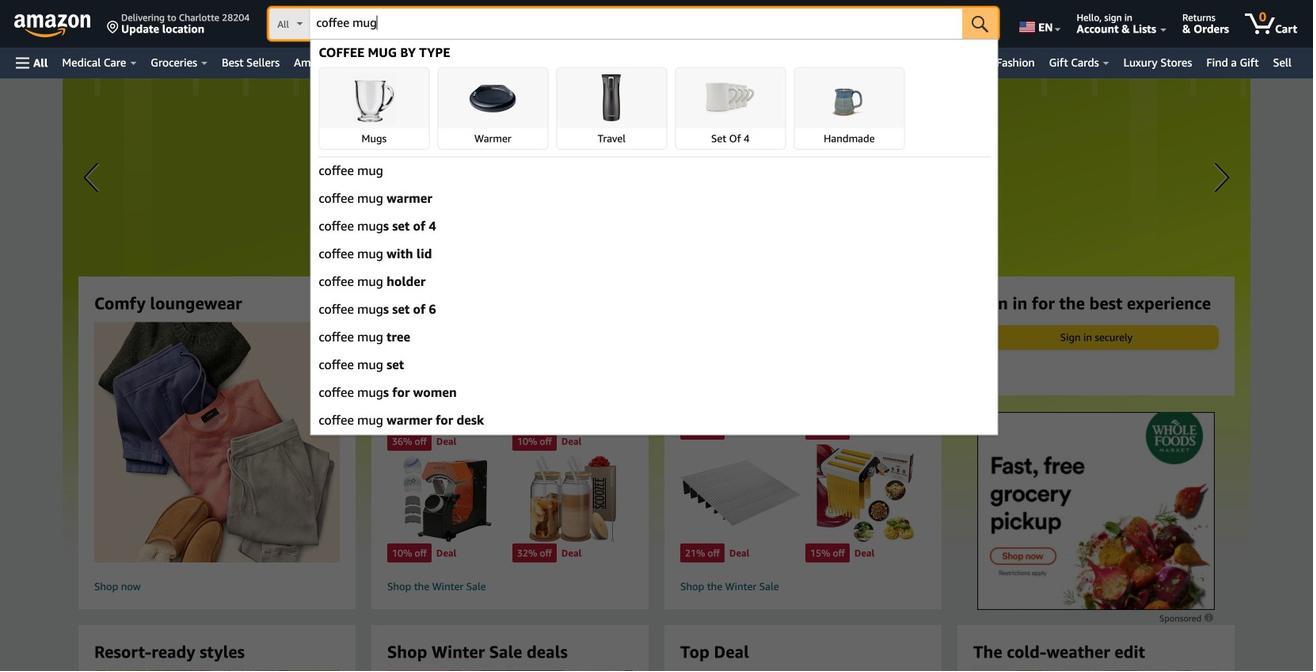 Task type: locate. For each thing, give the bounding box(es) containing it.
Search Amazon text field
[[310, 9, 963, 39]]

coffee mug by type text field
[[319, 44, 992, 60]]

none submit inside search box
[[963, 8, 999, 40]]

main content
[[0, 78, 1314, 671]]

comfy loungewear image
[[67, 322, 367, 563]]

laresar cordless vacuum cleaner, 400w/33kpa stick vacuum cleaner with touch screen, up to 50 mins runtime, handheld anti-tangle vacuum cleaner, edge cleaning, pet hair, carpet and hardwood floor image
[[388, 344, 508, 430]]

None submit
[[963, 8, 999, 40]]

vevor door threshold ramp, 6" rise door ramp for wheelchairs, aluminum threshold ramp for doorways rated 800 lbs load capacity, adjustable threshold ramp for wheelchairs, scooters, and power chairs image
[[681, 445, 801, 542]]

pasta maker attachment for all kitchenaid mixers, noodle ravioli kitchen aid mixer accessories 3 in 1 including dough roller spaghetti cutter fettuccine - homemade fresh easily! image
[[806, 445, 926, 542]]

None search field
[[269, 8, 999, 41]]

navigation navigation
[[0, 0, 1314, 435]]



Task type: describe. For each thing, give the bounding box(es) containing it.
amazon image
[[14, 14, 91, 38]]

sponsored ad element
[[978, 412, 1216, 610]]

none search field inside navigation navigation
[[269, 8, 999, 41]]

scoozee glass cups with bamboo lids and straws (18oz, set of 4) iced coffee cup for ice coffee bar accessories | aesthetic cute drinking glasses for home essentials housewarming gift image
[[513, 456, 633, 542]]

watching football is easier with alexa. fire tv. image
[[63, 78, 1251, 554]]

vevor 3-in-1 auto hat heat press with 3pcs interchangeable platens(6.6" x 2.7", 6.6" x 3.8", 6.1" x 3"), automatic release&press knob-style digital control panel, heat transfer printing for caps image
[[388, 456, 508, 542]]



Task type: vqa. For each thing, say whether or not it's contained in the screenshot.
Comfy loungewear IMAGE
yes



